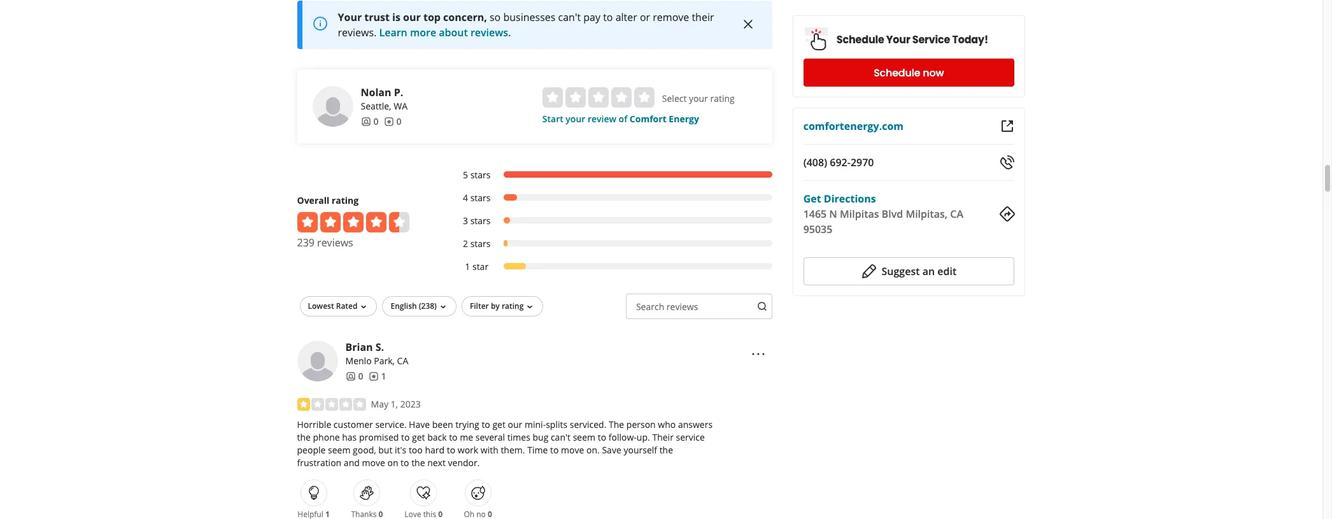 Task type: describe. For each thing, give the bounding box(es) containing it.
learn
[[379, 25, 408, 39]]

get
[[804, 192, 822, 206]]

concern,
[[443, 10, 487, 24]]

good,
[[353, 444, 376, 456]]

so
[[490, 10, 501, 24]]

16 friends v2 image for brian
[[346, 371, 356, 381]]

rating for filter by rating
[[502, 301, 524, 311]]

s.
[[376, 340, 384, 354]]

1 for 1
[[381, 370, 386, 382]]

rating for select your rating
[[711, 92, 735, 104]]

reviews for search reviews
[[667, 300, 698, 313]]

overall rating
[[297, 194, 359, 206]]

0 vertical spatial seem
[[573, 431, 596, 443]]

24 external link v2 image
[[1000, 118, 1015, 134]]

schedule your service today!
[[837, 32, 989, 47]]

1 vertical spatial your
[[887, 32, 911, 47]]

promised
[[359, 431, 399, 443]]

nolan p. link
[[361, 85, 403, 99]]

milpitas,
[[906, 207, 948, 221]]

(408)
[[804, 155, 828, 169]]

comfort
[[630, 113, 667, 125]]

wa
[[394, 100, 408, 112]]

4
[[463, 192, 468, 204]]

24 info v2 image
[[312, 16, 328, 31]]

select your rating
[[662, 92, 735, 104]]

(1 reaction) element
[[325, 509, 330, 519]]

horrible
[[297, 418, 331, 430]]

follow-
[[609, 431, 637, 443]]

info alert
[[297, 0, 773, 49]]

english (238) button
[[383, 296, 457, 316]]

on.
[[587, 444, 600, 456]]

service
[[676, 431, 705, 443]]

to left me
[[449, 431, 458, 443]]

english (238)
[[391, 301, 437, 311]]

by
[[491, 301, 500, 311]]

16 chevron down v2 image
[[359, 302, 369, 312]]

(no rating) image
[[543, 87, 655, 107]]

with
[[481, 444, 499, 456]]

bug
[[533, 431, 549, 443]]

suggest
[[882, 264, 920, 278]]

2970
[[851, 155, 875, 169]]

filter reviews by 1 star rating element
[[450, 260, 773, 273]]

rating element
[[543, 87, 655, 107]]

splits
[[546, 418, 568, 430]]

239
[[297, 236, 315, 250]]

the
[[609, 418, 624, 430]]

0 vertical spatial move
[[561, 444, 584, 456]]

reviews. inside so businesses can't pay to alter or remove their reviews.
[[338, 25, 377, 39]]

search
[[636, 300, 665, 313]]

today!
[[953, 32, 989, 47]]

blvd
[[882, 207, 904, 221]]

our inside info alert
[[403, 10, 421, 24]]

menlo
[[346, 355, 372, 367]]

5 stars
[[463, 169, 491, 181]]

to up on.
[[598, 431, 607, 443]]

learn more about reviews. link
[[379, 25, 511, 39]]

them.
[[501, 444, 525, 456]]

1465
[[804, 207, 827, 221]]

0 horizontal spatial the
[[297, 431, 311, 443]]

overall
[[297, 194, 329, 206]]

star
[[473, 260, 489, 272]]

0 for nolan p.
[[374, 115, 379, 127]]

suggest an edit
[[882, 264, 957, 278]]

lowest rated
[[308, 301, 358, 311]]

0 for brian s.
[[358, 370, 363, 382]]

rated
[[336, 301, 358, 311]]

may
[[371, 398, 389, 410]]

comfortenergy.com
[[804, 119, 904, 133]]

search reviews
[[636, 300, 698, 313]]

horrible customer service. have been trying to get our mini-splits serviced. the person who answers the phone has promised to get back to me several times bug can't seem to follow-up. their service people seem good, but it's too hard to work with them. time to move on. save yourself the frustration and move on to the next vendor.
[[297, 418, 713, 469]]

reviews element for s.
[[369, 370, 386, 383]]

person
[[627, 418, 656, 430]]

3 (0 reactions) element from the left
[[488, 509, 492, 519]]

may 1, 2023
[[371, 398, 421, 410]]

lowest rated button
[[300, 296, 377, 316]]

schedule for schedule now
[[874, 65, 921, 80]]

now
[[924, 65, 945, 80]]

filter reviews by 2 stars rating element
[[450, 237, 773, 250]]

several
[[476, 431, 505, 443]]

get directions 1465 n milpitas blvd milpitas, ca 95035
[[804, 192, 964, 236]]

people
[[297, 444, 326, 456]]

can't inside 'horrible customer service. have been trying to get our mini-splits serviced. the person who answers the phone has promised to get back to me several times bug can't seem to follow-up. their service people seem good, but it's too hard to work with them. time to move on. save yourself the frustration and move on to the next vendor.'
[[551, 431, 571, 443]]

select
[[662, 92, 687, 104]]

milpitas
[[841, 207, 880, 221]]

1 for 1 star
[[465, 260, 470, 272]]

more
[[410, 25, 436, 39]]

filter by rating button
[[462, 296, 544, 316]]

so businesses can't pay to alter or remove their reviews.
[[338, 10, 714, 39]]

top
[[424, 10, 441, 24]]

0 horizontal spatial rating
[[332, 194, 359, 206]]

your trust is our top concern,
[[338, 10, 487, 24]]

0 vertical spatial get
[[493, 418, 506, 430]]

businesses
[[504, 10, 556, 24]]

mini-
[[525, 418, 546, 430]]

24 phone v2 image
[[1000, 155, 1015, 170]]

to right on
[[401, 457, 409, 469]]

search image
[[758, 301, 768, 311]]

5
[[463, 169, 468, 181]]

nolan p. seattle, wa
[[361, 85, 408, 112]]

is
[[392, 10, 401, 24]]

suggest an edit button
[[804, 257, 1015, 285]]

4 stars
[[463, 192, 491, 204]]

24 pencil v2 image
[[862, 264, 877, 279]]

learn more about reviews.
[[379, 25, 511, 39]]

16 friends v2 image for nolan
[[361, 116, 371, 126]]

to up it's
[[401, 431, 410, 443]]

our inside 'horrible customer service. have been trying to get our mini-splits serviced. the person who answers the phone has promised to get back to me several times bug can't seem to follow-up. their service people seem good, but it's too hard to work with them. time to move on. save yourself the frustration and move on to the next vendor.'
[[508, 418, 523, 430]]

on
[[388, 457, 398, 469]]

alter
[[616, 10, 637, 24]]

95035
[[804, 222, 833, 236]]

stars for 5 stars
[[471, 169, 491, 181]]

trying
[[456, 418, 480, 430]]

up.
[[637, 431, 650, 443]]

(238)
[[419, 301, 437, 311]]

1 star
[[465, 260, 489, 272]]

friends element for nolan p.
[[361, 115, 379, 128]]



Task type: locate. For each thing, give the bounding box(es) containing it.
3 stars from the top
[[471, 214, 491, 227]]

1 vertical spatial move
[[362, 457, 385, 469]]

16 chevron down v2 image right filter by rating
[[525, 302, 535, 312]]

hard
[[425, 444, 445, 456]]

your left service
[[887, 32, 911, 47]]

rating inside dropdown button
[[502, 301, 524, 311]]

and
[[344, 457, 360, 469]]

16 chevron down v2 image for english (238)
[[438, 302, 448, 312]]

photo of brian s. image
[[297, 341, 338, 381]]

0 vertical spatial the
[[297, 431, 311, 443]]

move left on.
[[561, 444, 584, 456]]

n
[[830, 207, 838, 221]]

4 stars from the top
[[471, 237, 491, 250]]

your inside info alert
[[338, 10, 362, 24]]

stars for 3 stars
[[471, 214, 491, 227]]

schedule now link
[[804, 59, 1015, 87]]

16 friends v2 image down menlo
[[346, 371, 356, 381]]

move
[[561, 444, 584, 456], [362, 457, 385, 469]]

frustration
[[297, 457, 342, 469]]

0 inside reviews element
[[397, 115, 402, 127]]

0 horizontal spatial 16 chevron down v2 image
[[438, 302, 448, 312]]

to
[[603, 10, 613, 24], [482, 418, 490, 430], [401, 431, 410, 443], [449, 431, 458, 443], [598, 431, 607, 443], [447, 444, 456, 456], [550, 444, 559, 456], [401, 457, 409, 469]]

rating up 4.5 star rating image
[[332, 194, 359, 206]]

your for select
[[689, 92, 708, 104]]

your for start
[[566, 113, 586, 125]]

can't
[[558, 10, 581, 24], [551, 431, 571, 443]]

16 review v2 image
[[384, 116, 394, 126]]

  text field
[[626, 293, 773, 319]]

me
[[460, 431, 473, 443]]

4.5 star rating image
[[297, 212, 409, 232]]

2023
[[400, 398, 421, 410]]

trust
[[365, 10, 390, 24]]

reviews element for p.
[[384, 115, 402, 128]]

stars right 4
[[471, 192, 491, 204]]

1 horizontal spatial (0 reactions) element
[[438, 509, 443, 519]]

0 left 16 review v2 image
[[374, 115, 379, 127]]

0 vertical spatial your
[[338, 10, 362, 24]]

comfortenergy.com link
[[804, 119, 904, 133]]

reviews. down so
[[471, 25, 511, 39]]

1 vertical spatial get
[[412, 431, 425, 443]]

0 horizontal spatial get
[[412, 431, 425, 443]]

too
[[409, 444, 423, 456]]

1,
[[391, 398, 398, 410]]

your right select
[[689, 92, 708, 104]]

1 horizontal spatial reviews.
[[471, 25, 511, 39]]

reviews. down trust
[[338, 25, 377, 39]]

stars right 2
[[471, 237, 491, 250]]

brian s. menlo park, ca
[[346, 340, 408, 367]]

0 vertical spatial your
[[689, 92, 708, 104]]

their
[[653, 431, 674, 443]]

our up the times
[[508, 418, 523, 430]]

0 right 16 review v2 image
[[397, 115, 402, 127]]

1 horizontal spatial the
[[412, 457, 425, 469]]

2 horizontal spatial rating
[[711, 92, 735, 104]]

reviews element
[[384, 115, 402, 128], [369, 370, 386, 383]]

0 horizontal spatial seem
[[328, 444, 351, 456]]

1 vertical spatial seem
[[328, 444, 351, 456]]

0 vertical spatial reviews element
[[384, 115, 402, 128]]

filter reviews by 3 stars rating element
[[450, 214, 773, 227]]

can't down splits
[[551, 431, 571, 443]]

p.
[[394, 85, 403, 99]]

16 review v2 image
[[369, 371, 379, 381]]

it's
[[395, 444, 407, 456]]

2 reviews. from the left
[[471, 25, 511, 39]]

seem down has
[[328, 444, 351, 456]]

1 horizontal spatial our
[[508, 418, 523, 430]]

to right hard
[[447, 444, 456, 456]]

0 vertical spatial can't
[[558, 10, 581, 24]]

the down their
[[660, 444, 673, 456]]

0 horizontal spatial 1
[[381, 370, 386, 382]]

2
[[463, 237, 468, 250]]

rating
[[711, 92, 735, 104], [332, 194, 359, 206], [502, 301, 524, 311]]

seem down serviced.
[[573, 431, 596, 443]]

1 horizontal spatial rating
[[502, 301, 524, 311]]

who
[[658, 418, 676, 430]]

reviews down 4.5 star rating image
[[317, 236, 353, 250]]

has
[[342, 431, 357, 443]]

0 horizontal spatial ca
[[397, 355, 408, 367]]

answers
[[678, 418, 713, 430]]

schedule left now
[[874, 65, 921, 80]]

filter
[[470, 301, 489, 311]]

to right pay at left
[[603, 10, 613, 24]]

vendor.
[[448, 457, 480, 469]]

2 16 chevron down v2 image from the left
[[525, 302, 535, 312]]

1 horizontal spatial 16 friends v2 image
[[361, 116, 371, 126]]

filter reviews by 4 stars rating element
[[450, 192, 773, 204]]

your right 'start'
[[566, 113, 586, 125]]

0 vertical spatial 1
[[465, 260, 470, 272]]

692-
[[831, 155, 851, 169]]

friends element
[[361, 115, 379, 128], [346, 370, 363, 383]]

friends element down seattle,
[[361, 115, 379, 128]]

1 left star
[[465, 260, 470, 272]]

reviews element down the park, at the left bottom
[[369, 370, 386, 383]]

stars for 2 stars
[[471, 237, 491, 250]]

1 right 16 review v2 icon
[[381, 370, 386, 382]]

start your review of comfort energy
[[543, 113, 699, 125]]

1 vertical spatial 1
[[381, 370, 386, 382]]

0 horizontal spatial your
[[338, 10, 362, 24]]

3 stars
[[463, 214, 491, 227]]

1 vertical spatial your
[[566, 113, 586, 125]]

schedule
[[837, 32, 885, 47], [874, 65, 921, 80]]

an
[[923, 264, 936, 278]]

None radio
[[543, 87, 563, 107], [611, 87, 632, 107], [543, 87, 563, 107], [611, 87, 632, 107]]

ca inside 'brian s. menlo park, ca'
[[397, 355, 408, 367]]

next
[[428, 457, 446, 469]]

3
[[463, 214, 468, 227]]

reviews
[[317, 236, 353, 250], [667, 300, 698, 313]]

the down too
[[412, 457, 425, 469]]

move down good,
[[362, 457, 385, 469]]

0
[[374, 115, 379, 127], [397, 115, 402, 127], [358, 370, 363, 382]]

0 vertical spatial friends element
[[361, 115, 379, 128]]

directions
[[824, 192, 877, 206]]

to inside so businesses can't pay to alter or remove their reviews.
[[603, 10, 613, 24]]

time
[[528, 444, 548, 456]]

start
[[543, 113, 564, 125]]

1 horizontal spatial get
[[493, 418, 506, 430]]

our right is
[[403, 10, 421, 24]]

1 vertical spatial ca
[[397, 355, 408, 367]]

lowest
[[308, 301, 334, 311]]

1 vertical spatial rating
[[332, 194, 359, 206]]

edit
[[938, 264, 957, 278]]

(0 reactions) element
[[379, 509, 383, 519], [438, 509, 443, 519], [488, 509, 492, 519]]

or
[[640, 10, 650, 24]]

1 stars from the top
[[471, 169, 491, 181]]

been
[[432, 418, 453, 430]]

0 horizontal spatial your
[[566, 113, 586, 125]]

to up several
[[482, 418, 490, 430]]

but
[[379, 444, 393, 456]]

16 friends v2 image down seattle,
[[361, 116, 371, 126]]

get up several
[[493, 418, 506, 430]]

0 horizontal spatial (0 reactions) element
[[379, 509, 383, 519]]

0 horizontal spatial reviews
[[317, 236, 353, 250]]

stars right 5
[[471, 169, 491, 181]]

16 chevron down v2 image inside filter by rating dropdown button
[[525, 302, 535, 312]]

1 horizontal spatial reviews
[[667, 300, 698, 313]]

2 horizontal spatial 0
[[397, 115, 402, 127]]

1 horizontal spatial move
[[561, 444, 584, 456]]

2 stars
[[463, 237, 491, 250]]

1 reviews. from the left
[[338, 25, 377, 39]]

reviews element containing 0
[[384, 115, 402, 128]]

energy
[[669, 113, 699, 125]]

1 vertical spatial our
[[508, 418, 523, 430]]

friends element down menlo
[[346, 370, 363, 383]]

service.
[[375, 418, 407, 430]]

0 vertical spatial our
[[403, 10, 421, 24]]

can't left pay at left
[[558, 10, 581, 24]]

stars
[[471, 169, 491, 181], [471, 192, 491, 204], [471, 214, 491, 227], [471, 237, 491, 250]]

yourself
[[624, 444, 657, 456]]

filter reviews by 5 stars rating element
[[450, 169, 773, 181]]

1 vertical spatial can't
[[551, 431, 571, 443]]

0 horizontal spatial reviews.
[[338, 25, 377, 39]]

close image
[[741, 17, 756, 32]]

reviews for 239 reviews
[[317, 236, 353, 250]]

seem
[[573, 431, 596, 443], [328, 444, 351, 456]]

1 vertical spatial reviews
[[667, 300, 698, 313]]

2 horizontal spatial (0 reactions) element
[[488, 509, 492, 519]]

1 vertical spatial 16 friends v2 image
[[346, 371, 356, 381]]

save
[[602, 444, 622, 456]]

reviews.
[[338, 25, 377, 39], [471, 25, 511, 39]]

0 horizontal spatial move
[[362, 457, 385, 469]]

1 horizontal spatial 1
[[465, 260, 470, 272]]

1 (0 reactions) element from the left
[[379, 509, 383, 519]]

stars right 3 at the left top of the page
[[471, 214, 491, 227]]

24 directions v2 image
[[1000, 206, 1015, 222]]

review
[[588, 113, 617, 125]]

the up people
[[297, 431, 311, 443]]

customer
[[334, 418, 373, 430]]

their
[[692, 10, 714, 24]]

get
[[493, 418, 506, 430], [412, 431, 425, 443]]

1 16 chevron down v2 image from the left
[[438, 302, 448, 312]]

the
[[297, 431, 311, 443], [660, 444, 673, 456], [412, 457, 425, 469]]

of
[[619, 113, 628, 125]]

1 horizontal spatial your
[[689, 92, 708, 104]]

schedule up schedule now
[[837, 32, 885, 47]]

2 vertical spatial rating
[[502, 301, 524, 311]]

16 chevron down v2 image right "(238)"
[[438, 302, 448, 312]]

serviced.
[[570, 418, 607, 430]]

1 horizontal spatial your
[[887, 32, 911, 47]]

1 horizontal spatial 0
[[374, 115, 379, 127]]

0 vertical spatial reviews
[[317, 236, 353, 250]]

0 vertical spatial schedule
[[837, 32, 885, 47]]

16 chevron down v2 image inside the english (238) 'popup button'
[[438, 302, 448, 312]]

2 stars from the top
[[471, 192, 491, 204]]

menu image
[[751, 346, 766, 362]]

16 chevron down v2 image
[[438, 302, 448, 312], [525, 302, 535, 312]]

1 vertical spatial schedule
[[874, 65, 921, 80]]

1 vertical spatial the
[[660, 444, 673, 456]]

schedule for schedule your service today!
[[837, 32, 885, 47]]

ca right the park, at the left bottom
[[397, 355, 408, 367]]

brian s. link
[[346, 340, 384, 354]]

1 star rating image
[[297, 398, 366, 411]]

0 horizontal spatial 0
[[358, 370, 363, 382]]

239 reviews
[[297, 236, 353, 250]]

0 vertical spatial ca
[[951, 207, 964, 221]]

2 (0 reactions) element from the left
[[438, 509, 443, 519]]

phone
[[313, 431, 340, 443]]

1
[[465, 260, 470, 272], [381, 370, 386, 382]]

None radio
[[566, 87, 586, 107], [588, 87, 609, 107], [634, 87, 655, 107], [566, 87, 586, 107], [588, 87, 609, 107], [634, 87, 655, 107]]

friends element for brian s.
[[346, 370, 363, 383]]

1 horizontal spatial 16 chevron down v2 image
[[525, 302, 535, 312]]

2 horizontal spatial the
[[660, 444, 673, 456]]

0 horizontal spatial 16 friends v2 image
[[346, 371, 356, 381]]

photo of nolan p. image
[[312, 86, 353, 127]]

0 vertical spatial 16 friends v2 image
[[361, 116, 371, 126]]

rating right select
[[711, 92, 735, 104]]

2 vertical spatial the
[[412, 457, 425, 469]]

stars for 4 stars
[[471, 192, 491, 204]]

get down have
[[412, 431, 425, 443]]

service
[[913, 32, 951, 47]]

16 chevron down v2 image for filter by rating
[[525, 302, 535, 312]]

ca inside "get directions 1465 n milpitas blvd milpitas, ca 95035"
[[951, 207, 964, 221]]

1 horizontal spatial ca
[[951, 207, 964, 221]]

0 vertical spatial rating
[[711, 92, 735, 104]]

get directions link
[[804, 192, 877, 206]]

can't inside so businesses can't pay to alter or remove their reviews.
[[558, 10, 581, 24]]

work
[[458, 444, 479, 456]]

ca right milpitas,
[[951, 207, 964, 221]]

0 horizontal spatial our
[[403, 10, 421, 24]]

have
[[409, 418, 430, 430]]

your left trust
[[338, 10, 362, 24]]

reviews right search
[[667, 300, 698, 313]]

brian
[[346, 340, 373, 354]]

to right time
[[550, 444, 559, 456]]

reviews element containing 1
[[369, 370, 386, 383]]

remove
[[653, 10, 689, 24]]

rating right by
[[502, 301, 524, 311]]

1 inside reviews element
[[381, 370, 386, 382]]

16 friends v2 image
[[361, 116, 371, 126], [346, 371, 356, 381]]

1 horizontal spatial seem
[[573, 431, 596, 443]]

our
[[403, 10, 421, 24], [508, 418, 523, 430]]

0 left 16 review v2 icon
[[358, 370, 363, 382]]

reviews element down wa
[[384, 115, 402, 128]]

nolan
[[361, 85, 391, 99]]

1 vertical spatial friends element
[[346, 370, 363, 383]]

1 vertical spatial reviews element
[[369, 370, 386, 383]]



Task type: vqa. For each thing, say whether or not it's contained in the screenshot.
2023
yes



